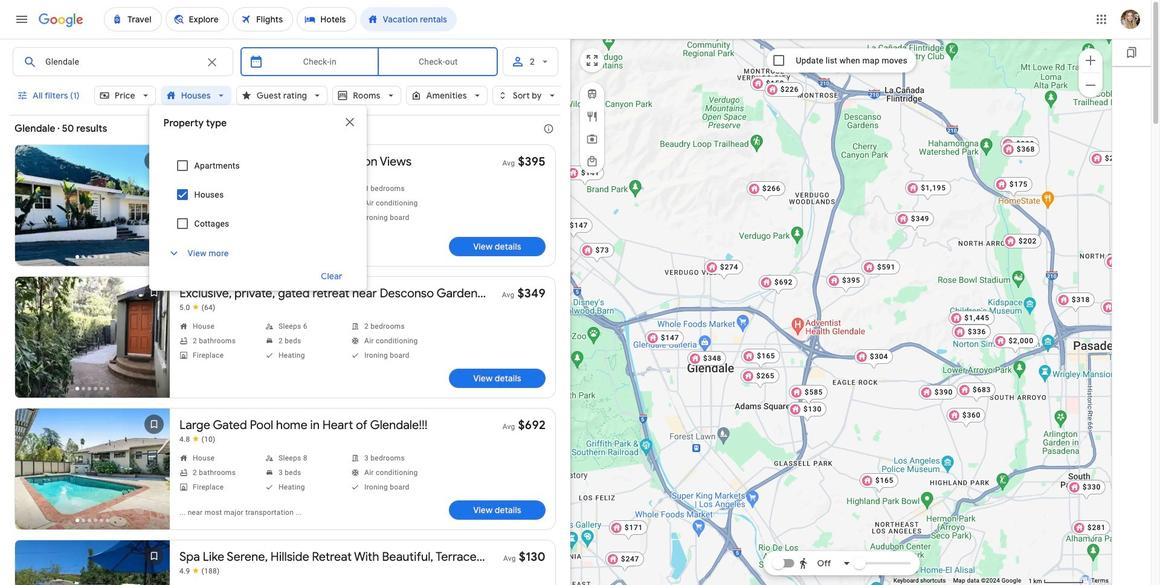 Task type: vqa. For each thing, say whether or not it's contained in the screenshot.
rightmost and
no



Task type: describe. For each thing, give the bounding box(es) containing it.
view larger map image
[[585, 53, 600, 68]]

4 photo 1 image from the top
[[15, 540, 170, 585]]

close dialog image
[[343, 115, 357, 129]]

next image for save exclusive, private, gated retreat near desconso gardens and rose bowl to collection icon
[[140, 325, 169, 354]]

Check-out text field
[[389, 48, 488, 76]]

filters form
[[10, 39, 563, 291]]

5 out of 5 stars from 64 reviews image
[[180, 303, 216, 313]]

save large gated pool home in heart of glendale!!! to collection image
[[140, 410, 169, 439]]

photos list for back image related to the photo 1 corresponding to save tree house serenity retreat. canyon views to collection icon on the top left of page
[[15, 145, 170, 276]]

4 photos list from the top
[[15, 540, 170, 585]]

main menu image
[[15, 12, 29, 27]]



Task type: locate. For each thing, give the bounding box(es) containing it.
next image
[[140, 457, 169, 486]]

3 photos list from the top
[[15, 409, 170, 540]]

clear image
[[205, 55, 219, 70]]

2 back image from the top
[[16, 457, 45, 486]]

zoom in map image
[[1084, 53, 1098, 67]]

photos list
[[15, 145, 170, 276], [15, 277, 170, 408], [15, 409, 170, 540], [15, 540, 170, 585]]

save spa like serene, hillside retreat with beautiful, terraced private pool to collection image
[[140, 542, 169, 571]]

next image for save tree house serenity retreat. canyon views to collection icon on the top left of page
[[140, 193, 169, 222]]

back image
[[16, 193, 45, 222], [16, 457, 45, 486]]

photo 1 image for save exclusive, private, gated retreat near desconso gardens and rose bowl to collection icon
[[15, 277, 170, 398]]

3 photo 1 image from the top
[[15, 409, 170, 530]]

next image down save tree house serenity retreat. canyon views to collection icon on the top left of page
[[140, 193, 169, 222]]

photo 1 image
[[15, 145, 170, 266], [15, 277, 170, 398], [15, 409, 170, 530], [15, 540, 170, 585]]

next image down save exclusive, private, gated retreat near desconso gardens and rose bowl to collection icon
[[140, 325, 169, 354]]

save tree house serenity retreat. canyon views to collection image
[[140, 146, 169, 175]]

2 next image from the top
[[140, 325, 169, 354]]

photos list for back icon
[[15, 277, 170, 408]]

1 vertical spatial next image
[[140, 325, 169, 354]]

map region
[[571, 39, 1113, 585]]

1 back image from the top
[[16, 193, 45, 222]]

learn more about these results image
[[534, 114, 563, 143]]

1 photos list from the top
[[15, 145, 170, 276]]

photo 1 image for save tree house serenity retreat. canyon views to collection icon on the top left of page
[[15, 145, 170, 266]]

Check-in text field
[[271, 48, 369, 76]]

save exclusive, private, gated retreat near desconso gardens and rose bowl to collection image
[[140, 278, 169, 307]]

zoom out map image
[[1084, 78, 1098, 92]]

0 vertical spatial back image
[[16, 193, 45, 222]]

1 photo 1 image from the top
[[15, 145, 170, 266]]

4.8 out of 5 stars from 10 reviews image
[[180, 435, 216, 444]]

photo 1 image for save large gated pool home in heart of glendale!!! to collection icon
[[15, 409, 170, 530]]

4.9 out of 5 stars from 188 reviews image
[[180, 566, 220, 576]]

next image
[[140, 193, 169, 222], [140, 325, 169, 354]]

2 photos list from the top
[[15, 277, 170, 408]]

photos list for back image associated with save large gated pool home in heart of glendale!!! to collection icon's the photo 1
[[15, 409, 170, 540]]

1 next image from the top
[[140, 193, 169, 222]]

Search for places, hotels and more text field
[[45, 48, 198, 76]]

back image for save large gated pool home in heart of glendale!!! to collection icon's the photo 1
[[16, 457, 45, 486]]

back image for the photo 1 corresponding to save tree house serenity retreat. canyon views to collection icon on the top left of page
[[16, 193, 45, 222]]

2 photo 1 image from the top
[[15, 277, 170, 398]]

1 vertical spatial back image
[[16, 457, 45, 486]]

back image
[[16, 325, 45, 354]]

0 vertical spatial next image
[[140, 193, 169, 222]]



